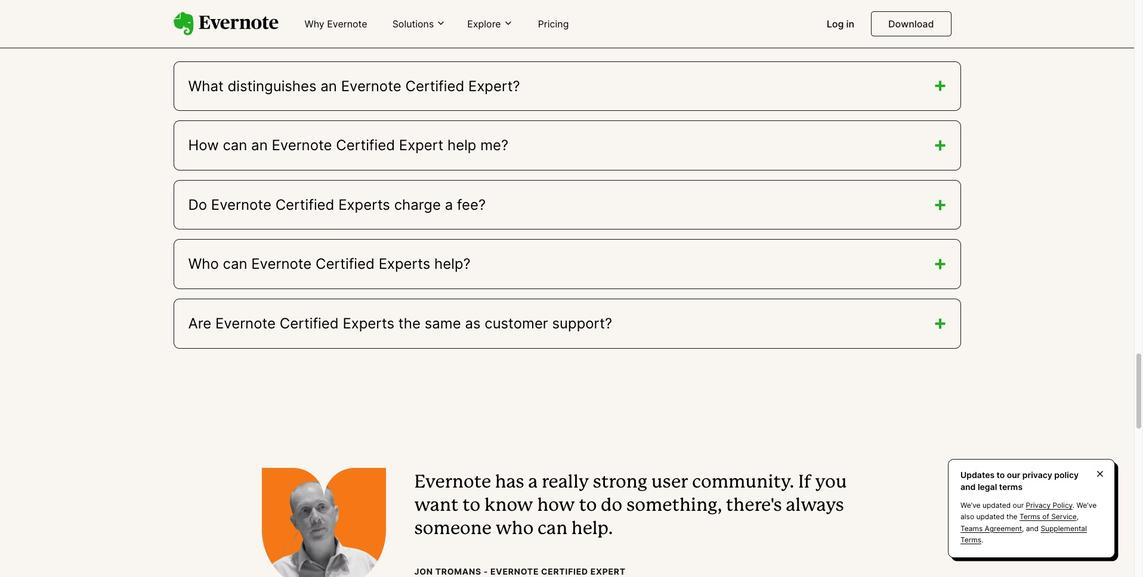 Task type: locate. For each thing, give the bounding box(es) containing it.
1 horizontal spatial .
[[1073, 502, 1075, 511]]

, up supplemental
[[1077, 513, 1079, 522]]

1 vertical spatial an
[[251, 137, 268, 154]]

we've up also
[[961, 502, 981, 511]]

someone
[[415, 522, 492, 538]]

our up terms of service , teams agreement , and
[[1013, 502, 1024, 511]]

updated inside . we've also updated the
[[977, 513, 1005, 522]]

want
[[415, 498, 459, 515]]

our inside updates to our privacy policy and legal terms
[[1008, 470, 1021, 481]]

solutions
[[393, 18, 434, 30]]

0 horizontal spatial a
[[445, 196, 453, 214]]

the inside . we've also updated the
[[1007, 513, 1018, 522]]

1 horizontal spatial ,
[[1077, 513, 1079, 522]]

download
[[889, 18, 934, 30]]

2 vertical spatial experts
[[343, 315, 395, 332]]

privacy policy link
[[1026, 502, 1073, 511]]

. inside . we've also updated the
[[1073, 502, 1075, 511]]

of
[[1043, 513, 1050, 522]]

,
[[1077, 513, 1079, 522], [1023, 524, 1025, 533]]

1 vertical spatial a
[[529, 475, 538, 492]]

expert down help. at the bottom
[[591, 567, 626, 577]]

0 horizontal spatial we've
[[961, 502, 981, 511]]

has
[[495, 475, 525, 492]]

1 horizontal spatial a
[[529, 475, 538, 492]]

certified
[[406, 77, 465, 95], [336, 137, 395, 154], [276, 196, 335, 214], [316, 256, 375, 273], [280, 315, 339, 332], [541, 567, 588, 577]]

1 horizontal spatial the
[[1007, 513, 1018, 522]]

0 vertical spatial .
[[1073, 502, 1075, 511]]

terms down privacy
[[1020, 513, 1041, 522]]

a right 'has'
[[529, 475, 538, 492]]

we've updated our privacy policy
[[961, 502, 1073, 511]]

0 vertical spatial terms
[[1020, 513, 1041, 522]]

jon expert image
[[262, 468, 386, 578]]

customer
[[485, 315, 548, 332]]

1 horizontal spatial we've
[[1077, 502, 1097, 511]]

0 horizontal spatial .
[[982, 536, 984, 545]]

updates
[[961, 470, 995, 481]]

to up terms
[[997, 470, 1005, 481]]

agreement
[[985, 524, 1023, 533]]

0 vertical spatial our
[[1008, 470, 1021, 481]]

a left fee?
[[445, 196, 453, 214]]

terms of service , teams agreement , and
[[961, 513, 1079, 533]]

also
[[961, 513, 975, 522]]

0 horizontal spatial to
[[463, 498, 481, 515]]

terms
[[1000, 482, 1023, 492]]

2 we've from the left
[[1077, 502, 1097, 511]]

updated down legal
[[983, 502, 1011, 511]]

who can evernote certified experts help?
[[188, 256, 471, 273]]

can inside evernote has a really strong user community. if you want to know how to do something, there's always someone who can help.
[[538, 522, 568, 538]]

. up service
[[1073, 502, 1075, 511]]

we've right policy
[[1077, 502, 1097, 511]]

why evernote
[[305, 18, 367, 30]]

2 horizontal spatial to
[[997, 470, 1005, 481]]

1 vertical spatial the
[[1007, 513, 1018, 522]]

0 vertical spatial experts
[[339, 196, 390, 214]]

teams
[[961, 524, 983, 533]]

0 vertical spatial ,
[[1077, 513, 1079, 522]]

1 vertical spatial experts
[[379, 256, 431, 273]]

can right how
[[223, 137, 247, 154]]

0 vertical spatial updated
[[983, 502, 1011, 511]]

community.
[[692, 475, 795, 492]]

1 horizontal spatial to
[[579, 498, 597, 515]]

experts
[[339, 196, 390, 214], [379, 256, 431, 273], [343, 315, 395, 332]]

we've
[[961, 502, 981, 511], [1077, 502, 1097, 511]]

our up terms
[[1008, 470, 1021, 481]]

user
[[652, 475, 688, 492]]

1 vertical spatial can
[[223, 256, 247, 273]]

the
[[399, 315, 421, 332], [1007, 513, 1018, 522]]

supplemental terms link
[[961, 524, 1088, 545]]

1 vertical spatial our
[[1013, 502, 1024, 511]]

0 horizontal spatial the
[[399, 315, 421, 332]]

0 vertical spatial expert
[[399, 137, 444, 154]]

terms
[[1020, 513, 1041, 522], [961, 536, 982, 545]]

who
[[188, 256, 219, 273]]

0 vertical spatial an
[[321, 77, 337, 95]]

updated
[[983, 502, 1011, 511], [977, 513, 1005, 522]]

1 vertical spatial terms
[[961, 536, 982, 545]]

0 horizontal spatial an
[[251, 137, 268, 154]]

to
[[997, 470, 1005, 481], [463, 498, 481, 515], [579, 498, 597, 515]]

0 horizontal spatial and
[[961, 482, 976, 492]]

and down the updates
[[961, 482, 976, 492]]

jon tromans - evernote certified expert
[[415, 567, 626, 577]]

policy
[[1055, 470, 1079, 481]]

1 vertical spatial expert
[[591, 567, 626, 577]]

1 horizontal spatial an
[[321, 77, 337, 95]]

2 vertical spatial can
[[538, 522, 568, 538]]

can right who
[[223, 256, 247, 273]]

0 horizontal spatial expert
[[399, 137, 444, 154]]

expert?
[[469, 77, 520, 95]]

to up someone
[[463, 498, 481, 515]]

1 vertical spatial and
[[1027, 524, 1039, 533]]

expert
[[399, 137, 444, 154], [591, 567, 626, 577]]

something,
[[627, 498, 722, 515]]

and down . we've also updated the on the bottom of page
[[1027, 524, 1039, 533]]

can for how
[[223, 137, 247, 154]]

the left same at the bottom
[[399, 315, 421, 332]]

, down . we've also updated the on the bottom of page
[[1023, 524, 1025, 533]]

. we've also updated the
[[961, 502, 1097, 522]]

0 vertical spatial the
[[399, 315, 421, 332]]

1 vertical spatial .
[[982, 536, 984, 545]]

and
[[961, 482, 976, 492], [1027, 524, 1039, 533]]

expert left the help on the top of page
[[399, 137, 444, 154]]

pricing
[[538, 18, 569, 30]]

to up help. at the bottom
[[579, 498, 597, 515]]

legal
[[978, 482, 998, 492]]

explore button
[[464, 17, 517, 31]]

to inside updates to our privacy policy and legal terms
[[997, 470, 1005, 481]]

1 vertical spatial updated
[[977, 513, 1005, 522]]

an right how
[[251, 137, 268, 154]]

.
[[1073, 502, 1075, 511], [982, 536, 984, 545]]

can for who
[[223, 256, 247, 273]]

0 vertical spatial a
[[445, 196, 453, 214]]

. down teams agreement link
[[982, 536, 984, 545]]

can
[[223, 137, 247, 154], [223, 256, 247, 273], [538, 522, 568, 538]]

an
[[321, 77, 337, 95], [251, 137, 268, 154]]

-
[[484, 567, 488, 577]]

experts for the
[[343, 315, 395, 332]]

updated up teams agreement link
[[977, 513, 1005, 522]]

terms down teams
[[961, 536, 982, 545]]

the down we've updated our privacy policy
[[1007, 513, 1018, 522]]

in
[[847, 18, 855, 30]]

a inside evernote has a really strong user community. if you want to know how to do something, there's always someone who can help.
[[529, 475, 538, 492]]

what distinguishes an evernote certified expert?
[[188, 77, 520, 95]]

0 vertical spatial and
[[961, 482, 976, 492]]

you
[[816, 475, 847, 492]]

our
[[1008, 470, 1021, 481], [1013, 502, 1024, 511]]

are evernote certified experts the same as customer support?
[[188, 315, 613, 332]]

1 vertical spatial ,
[[1023, 524, 1025, 533]]

supplemental terms
[[961, 524, 1088, 545]]

solutions button
[[389, 17, 450, 31]]

1 horizontal spatial terms
[[1020, 513, 1041, 522]]

. for .
[[982, 536, 984, 545]]

experts for charge
[[339, 196, 390, 214]]

can down how
[[538, 522, 568, 538]]

terms inside supplemental terms
[[961, 536, 982, 545]]

0 vertical spatial can
[[223, 137, 247, 154]]

a
[[445, 196, 453, 214], [529, 475, 538, 492]]

0 horizontal spatial terms
[[961, 536, 982, 545]]

evernote
[[327, 18, 367, 30], [341, 77, 402, 95], [272, 137, 332, 154], [211, 196, 272, 214], [251, 256, 312, 273], [215, 315, 276, 332], [415, 475, 491, 492], [491, 567, 539, 577]]

1 horizontal spatial and
[[1027, 524, 1039, 533]]

an right distinguishes
[[321, 77, 337, 95]]

log in link
[[820, 13, 862, 36]]

1 horizontal spatial expert
[[591, 567, 626, 577]]



Task type: describe. For each thing, give the bounding box(es) containing it.
supplemental
[[1041, 524, 1088, 533]]

how can an evernote certified expert help me?
[[188, 137, 509, 154]]

and inside terms of service , teams agreement , and
[[1027, 524, 1039, 533]]

privacy
[[1026, 502, 1051, 511]]

fee?
[[457, 196, 486, 214]]

our for privacy
[[1013, 502, 1024, 511]]

updates to our privacy policy and legal terms
[[961, 470, 1079, 492]]

if
[[799, 475, 812, 492]]

evernote inside evernote has a really strong user community. if you want to know how to do something, there's always someone who can help.
[[415, 475, 491, 492]]

do
[[188, 196, 207, 214]]

terms of service link
[[1020, 513, 1077, 522]]

the for updated
[[1007, 513, 1018, 522]]

how
[[188, 137, 219, 154]]

do evernote certified experts charge a fee?
[[188, 196, 486, 214]]

teams agreement link
[[961, 524, 1023, 533]]

charge
[[394, 196, 441, 214]]

there's
[[726, 498, 782, 515]]

an for distinguishes
[[321, 77, 337, 95]]

how
[[538, 498, 575, 515]]

are
[[188, 315, 211, 332]]

as
[[465, 315, 481, 332]]

help.
[[572, 522, 613, 538]]

expert for jon tromans - evernote certified expert
[[591, 567, 626, 577]]

strong
[[593, 475, 648, 492]]

help
[[448, 137, 477, 154]]

an for can
[[251, 137, 268, 154]]

terms inside terms of service , teams agreement , and
[[1020, 513, 1041, 522]]

distinguishes
[[228, 77, 317, 95]]

why evernote link
[[298, 13, 375, 36]]

support?
[[552, 315, 613, 332]]

the for experts
[[399, 315, 421, 332]]

privacy
[[1023, 470, 1053, 481]]

log
[[827, 18, 844, 30]]

me?
[[481, 137, 509, 154]]

know
[[485, 498, 534, 515]]

same
[[425, 315, 461, 332]]

we've inside . we've also updated the
[[1077, 502, 1097, 511]]

do
[[601, 498, 623, 515]]

always
[[786, 498, 845, 515]]

help?
[[435, 256, 471, 273]]

what
[[188, 77, 224, 95]]

policy
[[1053, 502, 1073, 511]]

expert for how can an evernote certified expert help me?
[[399, 137, 444, 154]]

pricing link
[[531, 13, 576, 36]]

1 we've from the left
[[961, 502, 981, 511]]

explore
[[468, 18, 501, 30]]

our for privacy
[[1008, 470, 1021, 481]]

who
[[496, 522, 534, 538]]

log in
[[827, 18, 855, 30]]

evernote has a really strong user community. if you want to know how to do something, there's always someone who can help.
[[415, 475, 847, 538]]

evernote logo image
[[173, 12, 278, 36]]

why
[[305, 18, 325, 30]]

0 horizontal spatial ,
[[1023, 524, 1025, 533]]

download link
[[872, 11, 952, 36]]

really
[[542, 475, 589, 492]]

jon
[[415, 567, 433, 577]]

and inside updates to our privacy policy and legal terms
[[961, 482, 976, 492]]

. for . we've also updated the
[[1073, 502, 1075, 511]]

service
[[1052, 513, 1077, 522]]

tromans
[[436, 567, 482, 577]]



Task type: vqa. For each thing, say whether or not it's contained in the screenshot.
Expert to the left
yes



